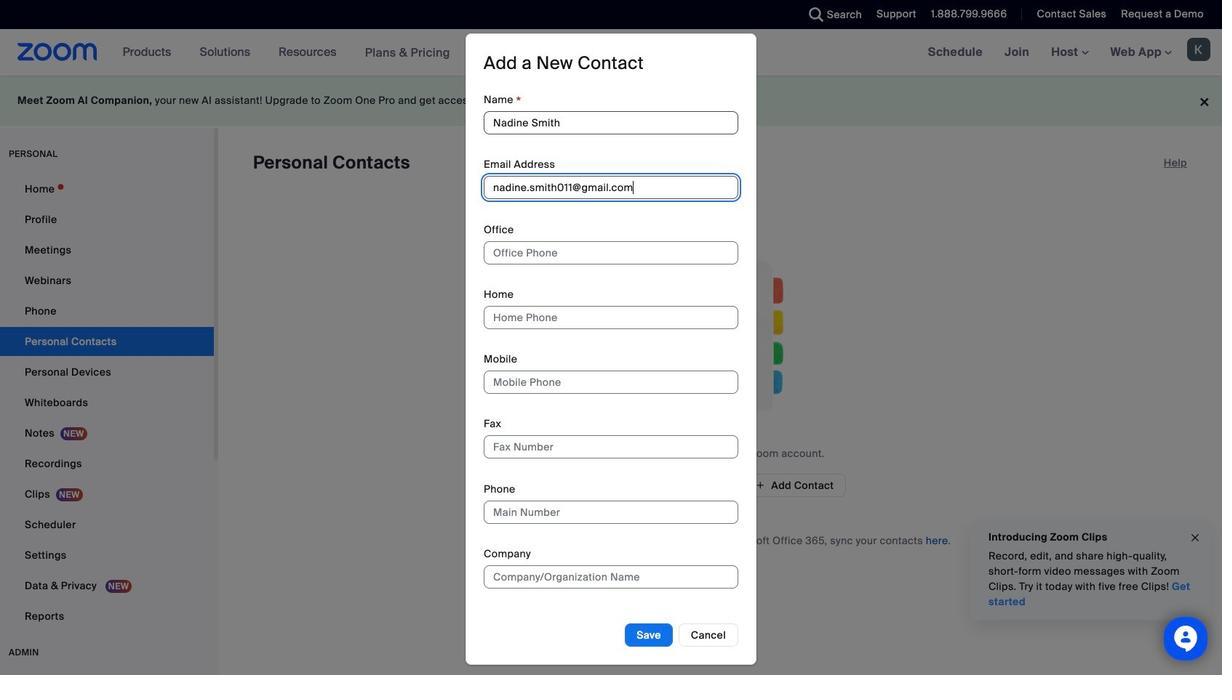 Task type: locate. For each thing, give the bounding box(es) containing it.
Mobile Phone text field
[[484, 371, 738, 394]]

personal menu menu
[[0, 175, 214, 633]]

footer
[[0, 76, 1222, 126]]

dialog
[[466, 34, 757, 665]]

add image
[[755, 479, 765, 492]]

Fax Number text field
[[484, 436, 738, 459]]

banner
[[0, 29, 1222, 76]]

product information navigation
[[112, 29, 461, 76]]

Main Number text field
[[484, 501, 738, 524]]



Task type: describe. For each thing, give the bounding box(es) containing it.
Home Phone text field
[[484, 306, 738, 329]]

Office Phone text field
[[484, 241, 738, 265]]

zoom logo image
[[17, 43, 97, 61]]

meetings navigation
[[917, 29, 1222, 76]]

Email text field
[[484, 176, 738, 200]]

First and Last Name text field
[[484, 111, 738, 135]]

close image
[[1189, 530, 1201, 547]]

Company/Organization Name text field
[[484, 566, 738, 589]]



Task type: vqa. For each thing, say whether or not it's contained in the screenshot.
Fax Number text field
yes



